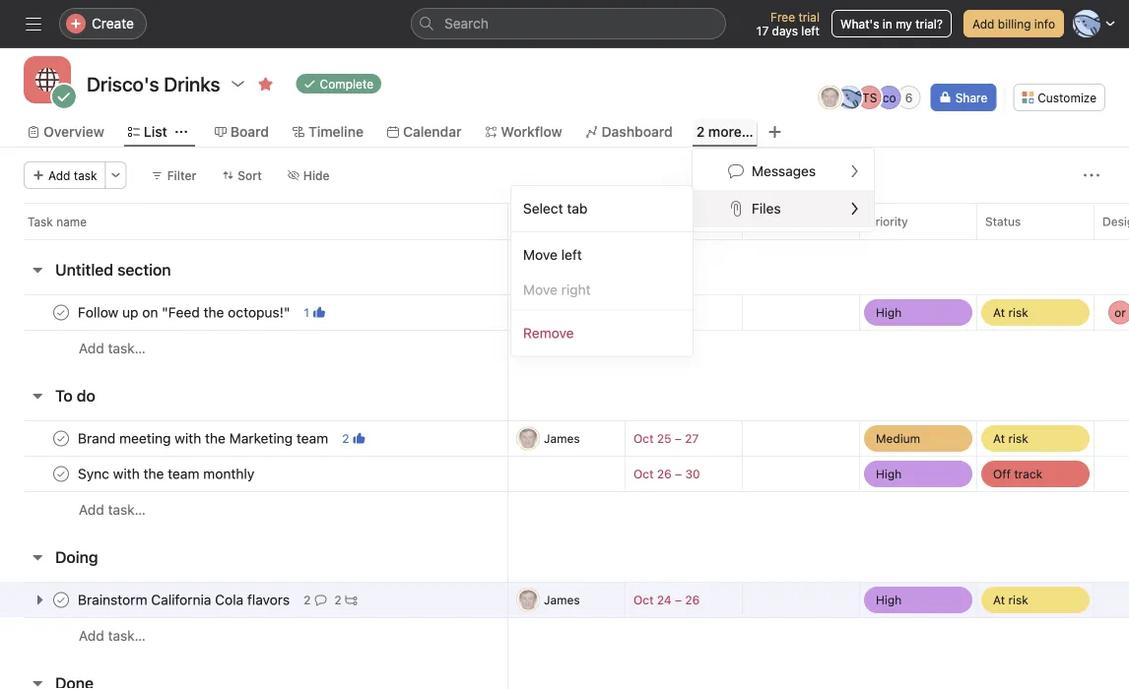 Task type: locate. For each thing, give the bounding box(es) containing it.
1 move from the top
[[523, 247, 558, 263]]

doing button
[[55, 540, 98, 575]]

move down assignee
[[523, 247, 558, 263]]

completed image
[[49, 301, 73, 325], [49, 427, 73, 451], [49, 463, 73, 486], [49, 589, 73, 612]]

risk left "designer field for brainstorm california cola flavors" cell
[[1008, 594, 1028, 607]]

– left 27
[[675, 432, 682, 446]]

3 task… from the top
[[108, 628, 146, 644]]

add task… down brainstorm california cola flavors "text box"
[[79, 628, 146, 644]]

26 inside header doing tree grid
[[685, 594, 700, 607]]

1 vertical spatial add task…
[[79, 502, 146, 518]]

ts
[[862, 91, 877, 104], [521, 306, 536, 320]]

co
[[883, 91, 896, 104]]

24
[[657, 594, 672, 607]]

untitled section
[[55, 261, 171, 279]]

completed checkbox inside brainstorm california cola flavors cell
[[49, 589, 73, 612]]

completed image down untitled
[[49, 301, 73, 325]]

1 at risk from the top
[[993, 306, 1028, 320]]

3 oct from the top
[[633, 594, 654, 607]]

assignee
[[516, 215, 567, 229]]

1 vertical spatial high button
[[860, 457, 976, 492]]

task… inside "header untitled section" tree grid
[[108, 340, 146, 357]]

oct 25 – 27
[[633, 432, 699, 446]]

completed image up completed checkbox
[[49, 427, 73, 451]]

add
[[972, 17, 994, 31], [48, 168, 70, 182], [79, 340, 104, 357], [79, 502, 104, 518], [79, 628, 104, 644]]

ts inside "header untitled section" tree grid
[[521, 306, 536, 320]]

move right menu item
[[511, 274, 693, 306]]

time
[[809, 215, 834, 229]]

move
[[523, 247, 558, 263], [523, 282, 558, 298]]

1 vertical spatial collapse task list for this section image
[[30, 676, 45, 690]]

add task… button
[[79, 338, 146, 360], [79, 499, 146, 521], [79, 626, 146, 647]]

add left billing
[[972, 17, 994, 31]]

completed checkbox down untitled
[[49, 301, 73, 325]]

at down the status
[[993, 306, 1005, 320]]

collapse task list for this section image left untitled
[[30, 262, 45, 278]]

row
[[0, 203, 1129, 239], [24, 238, 1129, 240], [0, 295, 1129, 331], [0, 421, 1129, 457], [0, 456, 1129, 493], [0, 582, 1129, 619]]

ts left co
[[862, 91, 877, 104]]

1 add task… button from the top
[[79, 338, 146, 360]]

0 vertical spatial move
[[523, 247, 558, 263]]

task… for untitled section
[[108, 340, 146, 357]]

at risk
[[993, 306, 1028, 320], [993, 432, 1028, 446], [993, 594, 1028, 607]]

1 horizontal spatial ja
[[824, 91, 837, 104]]

add task… inside "header untitled section" tree grid
[[79, 340, 146, 357]]

show options image
[[230, 76, 246, 92]]

0 vertical spatial ts
[[862, 91, 877, 104]]

follow up on "feed the octopus!" cell
[[0, 295, 508, 331]]

track
[[1014, 467, 1042, 481]]

1 vertical spatial left
[[561, 247, 582, 263]]

risk up off track at the bottom right
[[1008, 432, 1028, 446]]

2 completed image from the top
[[49, 427, 73, 451]]

1 vertical spatial oct
[[633, 467, 654, 481]]

add task… row
[[0, 330, 1129, 366], [0, 492, 1129, 528], [0, 618, 1129, 654]]

schultz
[[571, 306, 613, 320]]

remove
[[523, 325, 574, 341]]

high inside header to do tree grid
[[876, 467, 902, 481]]

26 left 30
[[657, 467, 672, 481]]

or
[[1114, 306, 1126, 320]]

left inside free trial 17 days left
[[801, 24, 820, 37]]

2 inside button
[[342, 432, 349, 446]]

0 vertical spatial completed checkbox
[[49, 301, 73, 325]]

1 collapse task list for this section image from the top
[[30, 550, 45, 566]]

–
[[675, 432, 682, 446], [675, 467, 682, 481], [675, 594, 682, 607]]

oct left 25
[[633, 432, 654, 446]]

3 add task… button from the top
[[79, 626, 146, 647]]

high for off track
[[876, 467, 902, 481]]

completed checkbox inside brand meeting with the marketing team cell
[[49, 427, 73, 451]]

2 at from the top
[[993, 432, 1005, 446]]

2 vertical spatial –
[[675, 594, 682, 607]]

Completed checkbox
[[49, 301, 73, 325], [49, 427, 73, 451], [49, 589, 73, 612]]

overview
[[43, 124, 104, 140]]

2 up the sync with the team monthly cell
[[342, 432, 349, 446]]

0 vertical spatial at risk
[[993, 306, 1028, 320]]

filter
[[167, 168, 196, 182]]

doing
[[55, 548, 98, 567]]

calendar link
[[387, 121, 462, 143]]

1 vertical spatial move
[[523, 282, 558, 298]]

completed image down to
[[49, 463, 73, 486]]

2 vertical spatial at
[[993, 594, 1005, 607]]

collapse task list for this section image left to
[[30, 388, 45, 404]]

add task… inside header doing tree grid
[[79, 628, 146, 644]]

0 vertical spatial james
[[544, 432, 580, 446]]

priority
[[868, 215, 908, 229]]

add task… button down brainstorm california cola flavors "text box"
[[79, 626, 146, 647]]

nov
[[633, 306, 655, 320]]

0 vertical spatial add task… button
[[79, 338, 146, 360]]

ja inside header to do tree grid
[[522, 432, 535, 446]]

completed image right expand subtask list for the task brainstorm california cola flavors image
[[49, 589, 73, 612]]

2 vertical spatial add task… button
[[79, 626, 146, 647]]

oct
[[633, 432, 654, 446], [633, 467, 654, 481], [633, 594, 654, 607]]

3 at risk from the top
[[993, 594, 1028, 607]]

1 add task… from the top
[[79, 340, 146, 357]]

add task… button for untitled section
[[79, 338, 146, 360]]

0 horizontal spatial ja
[[522, 432, 535, 446]]

2 completed checkbox from the top
[[49, 427, 73, 451]]

2 risk from the top
[[1008, 432, 1028, 446]]

collapse task list for this section image left "doing"
[[30, 550, 45, 566]]

add task… button for doing
[[79, 626, 146, 647]]

2 comments image
[[315, 595, 326, 606]]

sort
[[238, 168, 262, 182]]

globe image
[[35, 68, 59, 92]]

nov 29
[[633, 306, 673, 320]]

trial?
[[915, 17, 943, 31]]

add task… row for doing
[[0, 618, 1129, 654]]

1 vertical spatial at risk button
[[977, 583, 1094, 618]]

free trial 17 days left
[[756, 10, 820, 37]]

at risk inside header to do tree grid
[[993, 432, 1028, 446]]

at risk down the status
[[993, 306, 1028, 320]]

at inside header doing tree grid
[[993, 594, 1005, 607]]

at inside dropdown button
[[993, 306, 1005, 320]]

– inside header doing tree grid
[[675, 594, 682, 607]]

risk inside header doing tree grid
[[1008, 594, 1028, 607]]

1 add task… row from the top
[[0, 330, 1129, 366]]

add left task
[[48, 168, 70, 182]]

at
[[993, 306, 1005, 320], [993, 432, 1005, 446], [993, 594, 1005, 607]]

files
[[752, 200, 781, 217]]

designer field for brainstorm california cola flavors cell
[[1094, 582, 1129, 619]]

move for move left
[[523, 247, 558, 263]]

move inside "menu item"
[[523, 282, 558, 298]]

2 vertical spatial oct
[[633, 594, 654, 607]]

2 for 2
[[342, 432, 349, 446]]

2 add task… from the top
[[79, 502, 146, 518]]

oct for oct 24 – 26
[[633, 594, 654, 607]]

26
[[657, 467, 672, 481], [685, 594, 700, 607]]

add task… button up do
[[79, 338, 146, 360]]

2 vertical spatial at risk
[[993, 594, 1028, 607]]

2 inside dropdown button
[[696, 124, 705, 140]]

risk down the status
[[1008, 306, 1028, 320]]

1 vertical spatial 26
[[685, 594, 700, 607]]

left
[[801, 24, 820, 37], [561, 247, 582, 263]]

right
[[561, 282, 591, 298]]

1 vertical spatial risk
[[1008, 432, 1028, 446]]

row containing james
[[0, 582, 1129, 619]]

trial
[[798, 10, 820, 24]]

2 task… from the top
[[108, 502, 146, 518]]

show sort options image
[[484, 216, 496, 228]]

details image
[[484, 307, 496, 319]]

add task… button inside header doing tree grid
[[79, 626, 146, 647]]

0 vertical spatial task…
[[108, 340, 146, 357]]

tab
[[567, 200, 588, 217]]

risk for do
[[1008, 432, 1028, 446]]

0 horizontal spatial ts
[[521, 306, 536, 320]]

add task… row down tara
[[0, 330, 1129, 366]]

– left 30
[[675, 467, 682, 481]]

create
[[92, 15, 134, 32]]

high for at risk
[[876, 306, 902, 320]]

high button down priority
[[860, 296, 976, 330]]

add up do
[[79, 340, 104, 357]]

Brainstorm California Cola flavors text field
[[74, 591, 296, 610]]

2 vertical spatial completed checkbox
[[49, 589, 73, 612]]

to
[[55, 387, 73, 405]]

1 collapse task list for this section image from the top
[[30, 262, 45, 278]]

0 vertical spatial add task… row
[[0, 330, 1129, 366]]

high button for at risk
[[860, 296, 976, 330]]

2 move from the top
[[523, 282, 558, 298]]

0 vertical spatial ja
[[824, 91, 837, 104]]

1 high button from the top
[[860, 296, 976, 330]]

search button
[[411, 8, 726, 39]]

messages
[[752, 163, 816, 179]]

Follow up on "Feed the octopus!" text field
[[74, 303, 296, 323]]

oct left 24
[[633, 594, 654, 607]]

0 vertical spatial add task…
[[79, 340, 146, 357]]

1 vertical spatial add task… button
[[79, 499, 146, 521]]

2 collapse task list for this section image from the top
[[30, 676, 45, 690]]

task…
[[108, 340, 146, 357], [108, 502, 146, 518], [108, 628, 146, 644]]

completed image inside brand meeting with the marketing team cell
[[49, 427, 73, 451]]

1 vertical spatial ja
[[522, 432, 535, 446]]

1 vertical spatial collapse task list for this section image
[[30, 388, 45, 404]]

3 completed image from the top
[[49, 463, 73, 486]]

more actions image
[[1084, 167, 1099, 183], [110, 169, 122, 181]]

2 high button from the top
[[860, 457, 976, 492]]

add task… up do
[[79, 340, 146, 357]]

add task… row up james button
[[0, 492, 1129, 528]]

26 right 24
[[685, 594, 700, 607]]

left up right
[[561, 247, 582, 263]]

1 vertical spatial at risk
[[993, 432, 1028, 446]]

at right high popup button
[[993, 594, 1005, 607]]

0 horizontal spatial 2
[[342, 432, 349, 446]]

1 james from the top
[[544, 432, 580, 446]]

0 vertical spatial high
[[876, 306, 902, 320]]

untitled
[[55, 261, 113, 279]]

more actions image right task
[[110, 169, 122, 181]]

tara
[[544, 306, 568, 320]]

0 vertical spatial high button
[[860, 296, 976, 330]]

add task… row down james button
[[0, 618, 1129, 654]]

1 risk from the top
[[1008, 306, 1028, 320]]

completed checkbox inside follow up on "feed the octopus!" cell
[[49, 301, 73, 325]]

2 vertical spatial risk
[[1008, 594, 1028, 607]]

completed checkbox right expand subtask list for the task brainstorm california cola flavors image
[[49, 589, 73, 612]]

2
[[696, 124, 705, 140], [342, 432, 349, 446]]

sort button
[[213, 162, 271, 189]]

0 vertical spatial 2
[[696, 124, 705, 140]]

collapse task list for this section image
[[30, 550, 45, 566], [30, 676, 45, 690]]

0 vertical spatial at risk button
[[977, 422, 1094, 456]]

risk inside header to do tree grid
[[1008, 432, 1028, 446]]

1 task… from the top
[[108, 340, 146, 357]]

at up off
[[993, 432, 1005, 446]]

ts left tara
[[521, 306, 536, 320]]

1 vertical spatial add task… row
[[0, 492, 1129, 528]]

1 vertical spatial –
[[675, 467, 682, 481]]

1 horizontal spatial 2
[[696, 124, 705, 140]]

at risk button
[[977, 296, 1094, 330]]

0 vertical spatial –
[[675, 432, 682, 446]]

oct inside header doing tree grid
[[633, 594, 654, 607]]

at inside header to do tree grid
[[993, 432, 1005, 446]]

3 high from the top
[[876, 594, 902, 607]]

2 oct from the top
[[633, 467, 654, 481]]

0 horizontal spatial 26
[[657, 467, 672, 481]]

1 oct from the top
[[633, 432, 654, 446]]

0 vertical spatial left
[[801, 24, 820, 37]]

info
[[1034, 17, 1055, 31]]

task… down follow up on "feed the octopus!" text field
[[108, 340, 146, 357]]

header untitled section tree grid
[[0, 295, 1129, 366]]

1 vertical spatial completed checkbox
[[49, 427, 73, 451]]

tab actions image
[[175, 126, 187, 138]]

completed image for brand meeting with the marketing team text field
[[49, 427, 73, 451]]

2 more…
[[696, 124, 753, 140]]

0 vertical spatial collapse task list for this section image
[[30, 550, 45, 566]]

3 completed checkbox from the top
[[49, 589, 73, 612]]

1 completed image from the top
[[49, 301, 73, 325]]

1 horizontal spatial 26
[[685, 594, 700, 607]]

2 vertical spatial add task… row
[[0, 618, 1129, 654]]

timeline link
[[293, 121, 363, 143]]

collapse task list for this section image
[[30, 262, 45, 278], [30, 388, 45, 404]]

high button for off track
[[860, 457, 976, 492]]

1 vertical spatial high
[[876, 467, 902, 481]]

0 vertical spatial 26
[[657, 467, 672, 481]]

completed image inside follow up on "feed the octopus!" cell
[[49, 301, 73, 325]]

ja
[[824, 91, 837, 104], [522, 432, 535, 446]]

collapse task list for this section image down expand subtask list for the task brainstorm california cola flavors image
[[30, 676, 45, 690]]

add task… for doing
[[79, 628, 146, 644]]

high button down medium popup button
[[860, 457, 976, 492]]

timeline
[[308, 124, 363, 140]]

task… down sync with the team monthly text box
[[108, 502, 146, 518]]

3 at from the top
[[993, 594, 1005, 607]]

add up "doing"
[[79, 502, 104, 518]]

add task… up doing button
[[79, 502, 146, 518]]

1 horizontal spatial ts
[[862, 91, 877, 104]]

high
[[876, 306, 902, 320], [876, 467, 902, 481], [876, 594, 902, 607]]

high inside "header untitled section" tree grid
[[876, 306, 902, 320]]

1 vertical spatial 2
[[342, 432, 349, 446]]

2 left more…
[[696, 124, 705, 140]]

0 vertical spatial collapse task list for this section image
[[30, 262, 45, 278]]

add inside 'button'
[[972, 17, 994, 31]]

filter button
[[142, 162, 205, 189]]

at risk inside dropdown button
[[993, 306, 1028, 320]]

oct for oct 25 – 27
[[633, 432, 654, 446]]

add task… inside header to do tree grid
[[79, 502, 146, 518]]

files menu item
[[693, 190, 874, 228]]

0 vertical spatial at
[[993, 306, 1005, 320]]

left right days
[[801, 24, 820, 37]]

move up tara
[[523, 282, 558, 298]]

2 collapse task list for this section image from the top
[[30, 388, 45, 404]]

at risk button
[[977, 422, 1094, 456], [977, 583, 1094, 618]]

risk inside at risk dropdown button
[[1008, 306, 1028, 320]]

0 vertical spatial risk
[[1008, 306, 1028, 320]]

high button
[[860, 583, 976, 618]]

– right 24
[[675, 594, 682, 607]]

task… inside header doing tree grid
[[108, 628, 146, 644]]

task… down brainstorm california cola flavors "text box"
[[108, 628, 146, 644]]

add down "doing"
[[79, 628, 104, 644]]

2 high from the top
[[876, 467, 902, 481]]

3 risk from the top
[[1008, 594, 1028, 607]]

at for untitled section
[[993, 306, 1005, 320]]

2 james from the top
[[544, 594, 580, 607]]

at risk up off track at the bottom right
[[993, 432, 1028, 446]]

2 vertical spatial task…
[[108, 628, 146, 644]]

1 high from the top
[[876, 306, 902, 320]]

1 vertical spatial task…
[[108, 502, 146, 518]]

at risk right high popup button
[[993, 594, 1028, 607]]

1 at risk button from the top
[[977, 422, 1094, 456]]

1 at from the top
[[993, 306, 1005, 320]]

1 vertical spatial ts
[[521, 306, 536, 320]]

name
[[56, 215, 87, 229]]

completed checkbox up completed checkbox
[[49, 427, 73, 451]]

0 vertical spatial oct
[[633, 432, 654, 446]]

1 horizontal spatial left
[[801, 24, 820, 37]]

share button
[[931, 84, 996, 111]]

untitled section button
[[55, 252, 171, 288]]

1 vertical spatial at
[[993, 432, 1005, 446]]

1 completed checkbox from the top
[[49, 301, 73, 325]]

completed image inside the sync with the team monthly cell
[[49, 463, 73, 486]]

2 at risk from the top
[[993, 432, 1028, 446]]

3 add task… row from the top
[[0, 618, 1129, 654]]

more actions image down customize
[[1084, 167, 1099, 183]]

add task… button up doing button
[[79, 499, 146, 521]]

25
[[657, 432, 671, 446]]

1 vertical spatial james
[[544, 594, 580, 607]]

2 vertical spatial add task…
[[79, 628, 146, 644]]

2 vertical spatial high
[[876, 594, 902, 607]]

oct down oct 25 – 27
[[633, 467, 654, 481]]

complete
[[320, 77, 373, 91]]

3 add task… from the top
[[79, 628, 146, 644]]



Task type: vqa. For each thing, say whether or not it's contained in the screenshot.
New insights image
no



Task type: describe. For each thing, give the bounding box(es) containing it.
designer field for brand meeting with the marketing team cell
[[1094, 421, 1129, 457]]

james inside button
[[544, 594, 580, 607]]

0 horizontal spatial left
[[561, 247, 582, 263]]

brainstorm california cola flavors cell
[[0, 582, 508, 619]]

dashboard
[[602, 124, 673, 140]]

2 subtasks image
[[345, 595, 357, 606]]

task
[[28, 215, 53, 229]]

oct 26 – 30
[[633, 467, 700, 481]]

at risk for section
[[993, 306, 1028, 320]]

workflow
[[501, 124, 562, 140]]

task… inside header to do tree grid
[[108, 502, 146, 518]]

expand sidebar image
[[26, 16, 41, 32]]

row containing task name
[[0, 203, 1129, 239]]

what's
[[840, 17, 879, 31]]

move right
[[523, 282, 591, 298]]

1 button
[[300, 303, 329, 323]]

1 horizontal spatial more actions image
[[1084, 167, 1099, 183]]

my
[[896, 17, 912, 31]]

off
[[993, 467, 1011, 481]]

at risk inside header doing tree grid
[[993, 594, 1028, 607]]

add task button
[[24, 162, 106, 189]]

Brand meeting with the Marketing team text field
[[74, 429, 334, 449]]

move left
[[523, 247, 582, 263]]

james inside header to do tree grid
[[544, 432, 580, 446]]

completed checkbox for to do
[[49, 427, 73, 451]]

completed checkbox for untitled section
[[49, 301, 73, 325]]

hide button
[[279, 162, 338, 189]]

medium button
[[860, 422, 976, 456]]

more…
[[708, 124, 753, 140]]

oct 24 – 26
[[633, 594, 700, 607]]

at risk for do
[[993, 432, 1028, 446]]

add task… for untitled section
[[79, 340, 146, 357]]

dashboard link
[[586, 121, 673, 143]]

2 button
[[338, 429, 369, 449]]

2 add task… button from the top
[[79, 499, 146, 521]]

off track button
[[977, 457, 1094, 492]]

to do button
[[55, 378, 95, 414]]

tara schultz
[[544, 306, 613, 320]]

17
[[756, 24, 769, 37]]

brand meeting with the marketing team cell
[[0, 421, 508, 457]]

sync with the team monthly cell
[[0, 456, 508, 493]]

row containing 2
[[0, 421, 1129, 457]]

list
[[144, 124, 167, 140]]

6
[[905, 91, 913, 104]]

0 horizontal spatial more actions image
[[110, 169, 122, 181]]

select tab
[[523, 200, 588, 217]]

2 more… button
[[696, 121, 753, 143]]

remove from starred image
[[258, 76, 273, 92]]

create button
[[59, 8, 147, 39]]

status
[[985, 215, 1021, 229]]

what's in my trial? button
[[831, 10, 952, 37]]

move for move right
[[523, 282, 558, 298]]

or button
[[1095, 295, 1129, 331]]

billing
[[998, 17, 1031, 31]]

search
[[444, 15, 489, 32]]

add inside header doing tree grid
[[79, 628, 104, 644]]

add task
[[48, 168, 97, 182]]

hide
[[303, 168, 330, 182]]

2 at risk button from the top
[[977, 583, 1094, 618]]

header to do tree grid
[[0, 421, 1129, 528]]

at for to do
[[993, 432, 1005, 446]]

search list box
[[411, 8, 726, 39]]

add task… row for untitled section
[[0, 330, 1129, 366]]

customize
[[1038, 91, 1097, 104]]

section
[[117, 261, 171, 279]]

free
[[770, 10, 795, 24]]

30
[[685, 467, 700, 481]]

add inside "header untitled section" tree grid
[[79, 340, 104, 357]]

ra
[[842, 91, 858, 104]]

– for 30
[[675, 467, 682, 481]]

add inside button
[[48, 168, 70, 182]]

27
[[685, 432, 699, 446]]

4 completed image from the top
[[49, 589, 73, 612]]

Completed checkbox
[[49, 463, 73, 486]]

workflow link
[[485, 121, 562, 143]]

row containing oct 26
[[0, 456, 1129, 493]]

add tab image
[[767, 124, 783, 140]]

board link
[[215, 121, 269, 143]]

oct for oct 26 – 30
[[633, 467, 654, 481]]

in
[[883, 17, 892, 31]]

days
[[772, 24, 798, 37]]

do
[[77, 387, 95, 405]]

desig
[[1102, 215, 1129, 229]]

task name
[[28, 215, 87, 229]]

expand subtask list for the task brainstorm california cola flavors image
[[32, 593, 47, 608]]

header doing tree grid
[[0, 582, 1129, 654]]

completed image for sync with the team monthly text box
[[49, 463, 73, 486]]

1
[[304, 306, 309, 320]]

26 inside header to do tree grid
[[657, 467, 672, 481]]

high inside popup button
[[876, 594, 902, 607]]

select
[[523, 200, 563, 217]]

task… for doing
[[108, 628, 146, 644]]

– for 26
[[675, 594, 682, 607]]

Sync with the team monthly text field
[[74, 465, 260, 484]]

risk for section
[[1008, 306, 1028, 320]]

row containing 1
[[0, 295, 1129, 331]]

2 add task… row from the top
[[0, 492, 1129, 528]]

add billing info
[[972, 17, 1055, 31]]

– for 27
[[675, 432, 682, 446]]

overview link
[[28, 121, 104, 143]]

add billing info button
[[963, 10, 1064, 37]]

collapse task list for this section image for to do
[[30, 388, 45, 404]]

customize button
[[1013, 84, 1105, 111]]

to do
[[55, 387, 95, 405]]

add inside header to do tree grid
[[79, 502, 104, 518]]

drisco's drinks
[[87, 72, 220, 95]]

designer field for sync with the team monthly cell
[[1094, 456, 1129, 493]]

collapse task list for this section image for untitled section
[[30, 262, 45, 278]]

estimated time
[[751, 215, 834, 229]]

medium
[[876, 432, 920, 446]]

2 for 2 more…
[[696, 124, 705, 140]]

what's in my trial?
[[840, 17, 943, 31]]

list link
[[128, 121, 167, 143]]

task
[[74, 168, 97, 182]]

off track
[[993, 467, 1042, 481]]

board
[[230, 124, 269, 140]]

estimated
[[751, 215, 806, 229]]

complete button
[[287, 70, 390, 98]]

completed image for follow up on "feed the octopus!" text field
[[49, 301, 73, 325]]

29
[[659, 306, 673, 320]]



